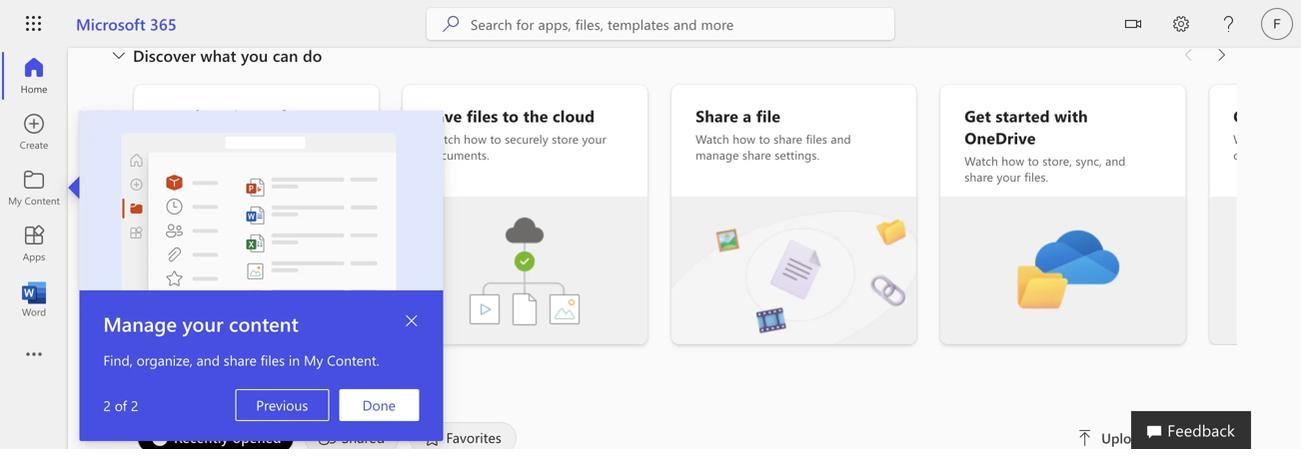 Task type: describe. For each thing, give the bounding box(es) containing it.
 button
[[396, 306, 428, 338]]

on
[[183, 171, 197, 187]]

the for your
[[216, 155, 234, 171]]

files inside save files to the cloud watch how to securely store your documents.
[[467, 105, 498, 126]]

the inside save files to the cloud watch how to securely store your documents.
[[523, 105, 548, 126]]

content
[[229, 311, 299, 337]]

manage your content heading
[[103, 311, 395, 337]]

download
[[158, 155, 213, 171]]

find,
[[103, 351, 133, 370]]

files inside share a file watch how to share files and manage share settings.
[[806, 131, 828, 147]]

Search box. Suggestions appear as you type. search field
[[471, 8, 895, 40]]

how inside collabora watch how to
[[1271, 131, 1294, 147]]

word image
[[24, 290, 44, 310]]

access inside download the app to access your files on your mobile device.
[[276, 155, 310, 171]]

feedback button
[[1132, 412, 1252, 450]]

files.
[[1025, 169, 1049, 185]]

your right on
[[200, 171, 225, 187]]

a
[[743, 105, 752, 126]]

in
[[289, 351, 300, 370]]

files inside manage your content dialog
[[261, 351, 285, 370]]

device.
[[269, 171, 306, 187]]

to inside download the app to access your files on your mobile device.
[[261, 155, 272, 171]]

mobile inside get the microsoft 365 mobile app
[[158, 127, 211, 148]]

store,
[[1043, 153, 1073, 169]]

watch inside share a file watch how to share files and manage share settings.
[[696, 131, 730, 147]]

share
[[696, 105, 739, 126]]

1 2 from the left
[[103, 397, 111, 415]]

shared
[[342, 429, 385, 447]]

to up securely
[[503, 105, 519, 126]]

favorites
[[446, 429, 502, 447]]

organize,
[[137, 351, 193, 370]]

file
[[756, 105, 781, 126]]

how inside get started with onedrive watch how to store, sync, and share your files.
[[1002, 153, 1025, 169]]

app inside get the microsoft 365 mobile app
[[215, 127, 244, 148]]

365 inside banner
[[150, 13, 177, 34]]

do
[[303, 44, 322, 66]]

watch inside collabora watch how to
[[1234, 131, 1267, 147]]

share right manage
[[743, 147, 772, 163]]

my
[[304, 351, 323, 370]]

to inside get started with onedrive watch how to store, sync, and share your files.
[[1028, 153, 1039, 169]]

apps image
[[24, 234, 44, 254]]

2 2 from the left
[[131, 397, 138, 415]]

started
[[996, 105, 1050, 126]]

securely
[[505, 131, 549, 147]]

1 vertical spatial access
[[179, 386, 225, 407]]

previous
[[255, 396, 307, 415]]

your inside save files to the cloud watch how to securely store your documents.
[[582, 131, 607, 147]]

my content image
[[24, 178, 44, 198]]

and inside get started with onedrive watch how to store, sync, and share your files.
[[1106, 153, 1126, 169]]

the for app
[[189, 105, 214, 126]]

tab list containing recently opened
[[132, 423, 1054, 450]]

favorites tab
[[404, 423, 522, 450]]

to left securely
[[490, 131, 501, 147]]

recently opened
[[174, 429, 282, 447]]

collaborate in real time image
[[1210, 197, 1302, 345]]

share inside manage your content dialog
[[224, 351, 257, 370]]

quick
[[132, 386, 174, 407]]

manage
[[696, 147, 739, 163]]


[[1078, 431, 1094, 447]]

microsoft 365
[[76, 13, 177, 34]]

done
[[363, 396, 396, 415]]

 upload
[[1078, 429, 1148, 448]]

collabora
[[1234, 105, 1302, 126]]



Task type: locate. For each thing, give the bounding box(es) containing it.
your right store
[[582, 131, 607, 147]]

0 horizontal spatial 2
[[103, 397, 111, 415]]

how down a
[[733, 131, 756, 147]]

get for get the microsoft 365 mobile app
[[158, 105, 185, 126]]

how inside share a file watch how to share files and manage share settings.
[[733, 131, 756, 147]]

and down manage your content
[[197, 351, 220, 370]]

to
[[503, 105, 519, 126], [490, 131, 501, 147], [759, 131, 770, 147], [1297, 131, 1302, 147], [1028, 153, 1039, 169], [261, 155, 272, 171]]

1 vertical spatial app
[[237, 155, 258, 171]]

0 vertical spatial mobile
[[158, 127, 211, 148]]

0 horizontal spatial mobile
[[158, 127, 211, 148]]


[[404, 314, 420, 330]]

365 inside get the microsoft 365 mobile app
[[297, 105, 325, 126]]

save files to the cloud watch how to securely store your documents.
[[427, 105, 607, 163]]

how left securely
[[464, 131, 487, 147]]

share a file watch how to share files and manage share settings.
[[696, 105, 851, 163]]

get up download
[[158, 105, 185, 126]]

1 vertical spatial 365
[[297, 105, 325, 126]]

how
[[464, 131, 487, 147], [733, 131, 756, 147], [1271, 131, 1294, 147], [1002, 153, 1025, 169]]

and right settings.
[[831, 131, 851, 147]]

and inside share a file watch how to share files and manage share settings.
[[831, 131, 851, 147]]

collabora watch how to
[[1234, 105, 1302, 179]]

2 right "of" at the bottom left
[[131, 397, 138, 415]]

previous button
[[233, 390, 329, 422]]

manage
[[103, 311, 177, 337]]

discover what you can do button
[[105, 39, 326, 71]]

done button
[[339, 390, 419, 422]]

app
[[215, 127, 244, 148], [237, 155, 258, 171]]

settings.
[[775, 147, 820, 163]]


[[1126, 16, 1142, 32]]

save files to the cloud image
[[403, 197, 648, 345]]

to down get the microsoft 365 mobile app
[[261, 155, 272, 171]]

the inside get the microsoft 365 mobile app
[[189, 105, 214, 126]]

how down collabora
[[1271, 131, 1294, 147]]

2 get from the left
[[965, 105, 991, 126]]

to inside collabora watch how to
[[1297, 131, 1302, 147]]

save
[[427, 105, 462, 126]]

your left files.
[[997, 169, 1021, 185]]

access up 'recently'
[[179, 386, 225, 407]]

your inside get started with onedrive watch how to store, sync, and share your files.
[[997, 169, 1021, 185]]

None search field
[[427, 8, 895, 40]]

2 vertical spatial and
[[197, 351, 220, 370]]

microsoft up download the app to access your files on your mobile device.
[[218, 105, 292, 126]]

recently
[[174, 429, 229, 447]]

get started with onedrive watch how to store, sync, and share your files.
[[965, 105, 1126, 185]]

shared tab
[[300, 423, 404, 450]]

none search field inside microsoft 365 banner
[[427, 8, 895, 40]]

documents.
[[427, 147, 490, 163]]

navigation
[[0, 48, 68, 328]]

the
[[189, 105, 214, 126], [523, 105, 548, 126], [216, 155, 234, 171]]

to down file
[[759, 131, 770, 147]]

create image
[[24, 122, 44, 142]]

0 vertical spatial and
[[831, 131, 851, 147]]

0 horizontal spatial the
[[189, 105, 214, 126]]

the up download
[[189, 105, 214, 126]]

cloud
[[553, 105, 595, 126]]

0 vertical spatial access
[[276, 155, 310, 171]]

1 horizontal spatial get
[[965, 105, 991, 126]]

mobile left the device.
[[228, 171, 265, 187]]

1 horizontal spatial 2
[[131, 397, 138, 415]]

app inside download the app to access your files on your mobile device.
[[237, 155, 258, 171]]

manage your content
[[103, 311, 299, 337]]

you
[[241, 44, 268, 66]]

watch down share
[[696, 131, 730, 147]]

share inside get started with onedrive watch how to store, sync, and share your files.
[[965, 169, 994, 185]]

home image
[[24, 66, 44, 86]]

get up onedrive
[[965, 105, 991, 126]]

get the microsoft 365 mobile app image
[[134, 197, 379, 345]]

of
[[115, 397, 127, 415]]

microsoft 365 banner
[[0, 0, 1302, 51]]

recently opened element
[[137, 423, 295, 450]]

recently opened tab
[[132, 423, 300, 450]]

to down collabora
[[1297, 131, 1302, 147]]

microsoft up discover
[[76, 13, 146, 34]]

1 vertical spatial and
[[1106, 153, 1126, 169]]

2 horizontal spatial and
[[1106, 153, 1126, 169]]

discover what you can do
[[133, 44, 322, 66]]

watch down collabora
[[1234, 131, 1267, 147]]

how inside save files to the cloud watch how to securely store your documents.
[[464, 131, 487, 147]]

feedback
[[1168, 420, 1236, 441]]

and
[[831, 131, 851, 147], [1106, 153, 1126, 169], [197, 351, 220, 370]]

get inside get started with onedrive watch how to store, sync, and share your files.
[[965, 105, 991, 126]]

watch down save at the top left of page
[[427, 131, 461, 147]]

1 horizontal spatial microsoft
[[218, 105, 292, 126]]

microsoft inside get the microsoft 365 mobile app
[[218, 105, 292, 126]]

0 vertical spatial 365
[[150, 13, 177, 34]]

365
[[150, 13, 177, 34], [297, 105, 325, 126]]

watch inside get started with onedrive watch how to store, sync, and share your files.
[[965, 153, 999, 169]]

quick access
[[132, 386, 225, 407]]

share a file image
[[672, 197, 917, 345]]

0 horizontal spatial get
[[158, 105, 185, 126]]

mobile inside download the app to access your files on your mobile device.
[[228, 171, 265, 187]]

0 horizontal spatial microsoft
[[76, 13, 146, 34]]

favorites element
[[409, 423, 517, 450]]

store
[[552, 131, 579, 147]]

mobile
[[158, 127, 211, 148], [228, 171, 265, 187]]

manage your content dialog
[[79, 111, 443, 442]]

view more apps image
[[24, 346, 44, 366]]

upload
[[1102, 429, 1148, 448]]

what
[[200, 44, 236, 66]]

1 vertical spatial microsoft
[[218, 105, 292, 126]]

2 of 2
[[103, 397, 138, 415]]

get started with onedrive image
[[941, 197, 1186, 345]]

share down onedrive
[[965, 169, 994, 185]]

share down file
[[774, 131, 803, 147]]

discover
[[133, 44, 196, 66]]

your inside dialog
[[182, 311, 223, 337]]

get inside get the microsoft 365 mobile app
[[158, 105, 185, 126]]

1 horizontal spatial the
[[216, 155, 234, 171]]

can
[[273, 44, 298, 66]]

and inside manage your content dialog
[[197, 351, 220, 370]]

microsoft
[[76, 13, 146, 34], [218, 105, 292, 126]]

onedrive
[[965, 127, 1036, 148]]

your
[[582, 131, 607, 147], [313, 155, 338, 171], [997, 169, 1021, 185], [200, 171, 225, 187], [182, 311, 223, 337]]

1 horizontal spatial access
[[276, 155, 310, 171]]

your right the device.
[[313, 155, 338, 171]]

app up download the app to access your files on your mobile device.
[[215, 127, 244, 148]]

1 horizontal spatial mobile
[[228, 171, 265, 187]]

next image
[[1212, 39, 1232, 71]]

and right sync,
[[1106, 153, 1126, 169]]

opened
[[233, 429, 282, 447]]

2
[[103, 397, 111, 415], [131, 397, 138, 415]]

1 vertical spatial mobile
[[228, 171, 265, 187]]

1 get from the left
[[158, 105, 185, 126]]

the up securely
[[523, 105, 548, 126]]

get
[[158, 105, 185, 126], [965, 105, 991, 126]]

2 left "of" at the bottom left
[[103, 397, 111, 415]]

watch inside save files to the cloud watch how to securely store your documents.
[[427, 131, 461, 147]]

share down manage your content heading
[[224, 351, 257, 370]]

0 horizontal spatial 365
[[150, 13, 177, 34]]

get for get started with onedrive watch how to store, sync, and share your files.
[[965, 105, 991, 126]]

content.
[[327, 351, 380, 370]]

with
[[1055, 105, 1088, 126]]

0 horizontal spatial and
[[197, 351, 220, 370]]

f button
[[1254, 0, 1302, 48]]

app down get the microsoft 365 mobile app
[[237, 155, 258, 171]]

 button
[[1110, 0, 1158, 51]]

watch down onedrive
[[965, 153, 999, 169]]

tab list
[[132, 423, 1054, 450]]

download the app to access your files on your mobile device.
[[158, 155, 338, 187]]

access
[[276, 155, 310, 171], [179, 386, 225, 407]]

the inside download the app to access your files on your mobile device.
[[216, 155, 234, 171]]

mobile up download
[[158, 127, 211, 148]]

files
[[467, 105, 498, 126], [806, 131, 828, 147], [158, 171, 179, 187], [261, 351, 285, 370]]

microsoft inside microsoft 365 banner
[[76, 13, 146, 34]]

0 vertical spatial microsoft
[[76, 13, 146, 34]]

watch
[[427, 131, 461, 147], [696, 131, 730, 147], [1234, 131, 1267, 147], [965, 153, 999, 169]]

sync,
[[1076, 153, 1102, 169]]

get the microsoft 365 mobile app
[[158, 105, 325, 148]]

files inside download the app to access your files on your mobile device.
[[158, 171, 179, 187]]

0 horizontal spatial access
[[179, 386, 225, 407]]

1 horizontal spatial 365
[[297, 105, 325, 126]]

2 horizontal spatial the
[[523, 105, 548, 126]]

shared element
[[305, 423, 399, 450]]

1 horizontal spatial and
[[831, 131, 851, 147]]

your up organize,
[[182, 311, 223, 337]]

share
[[774, 131, 803, 147], [743, 147, 772, 163], [965, 169, 994, 185], [224, 351, 257, 370]]

find, organize, and share files in my content.
[[103, 351, 380, 370]]

how down onedrive
[[1002, 153, 1025, 169]]

access down get the microsoft 365 mobile app
[[276, 155, 310, 171]]

365 up discover
[[150, 13, 177, 34]]

f
[[1274, 16, 1281, 31]]

365 down do
[[297, 105, 325, 126]]

to left store,
[[1028, 153, 1039, 169]]

to inside share a file watch how to share files and manage share settings.
[[759, 131, 770, 147]]

the right on
[[216, 155, 234, 171]]

0 vertical spatial app
[[215, 127, 244, 148]]



Task type: vqa. For each thing, say whether or not it's contained in the screenshot.
leftmost 365
yes



